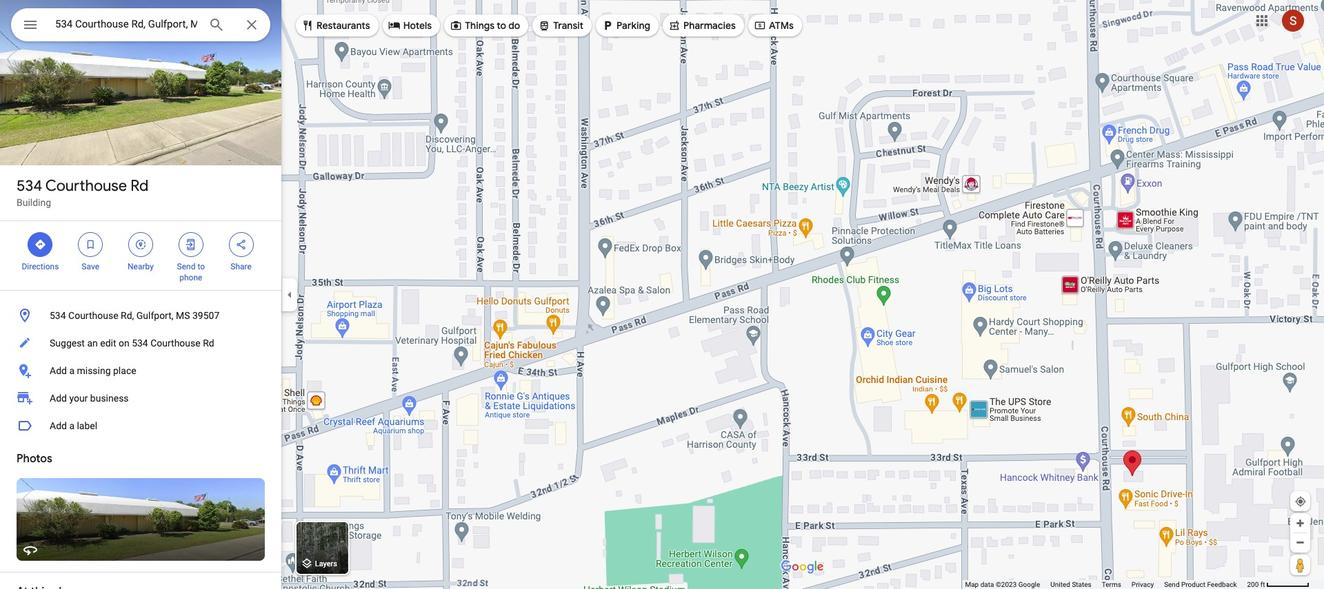 Task type: locate. For each thing, give the bounding box(es) containing it.
terms button
[[1102, 581, 1122, 590]]

to
[[497, 19, 506, 32], [198, 262, 205, 272]]

footer inside google maps 'element'
[[965, 581, 1248, 590]]

ms
[[176, 310, 190, 322]]

terms
[[1102, 582, 1122, 589]]

1 vertical spatial add
[[50, 393, 67, 404]]

1 horizontal spatial to
[[497, 19, 506, 32]]

 transit
[[538, 18, 584, 33]]

 hotels
[[388, 18, 432, 33]]

send inside button
[[1165, 582, 1180, 589]]

send
[[177, 262, 196, 272], [1165, 582, 1180, 589]]

2 vertical spatial add
[[50, 421, 67, 432]]

send inside send to phone
[[177, 262, 196, 272]]

atms
[[769, 19, 794, 32]]

0 vertical spatial to
[[497, 19, 506, 32]]

show street view coverage image
[[1291, 555, 1311, 576]]

add down suggest
[[50, 366, 67, 377]]

add
[[50, 366, 67, 377], [50, 393, 67, 404], [50, 421, 67, 432]]

courthouse up building
[[45, 177, 127, 196]]

3 add from the top
[[50, 421, 67, 432]]

 search field
[[11, 8, 270, 44]]

courthouse down the ms
[[151, 338, 201, 349]]

restaurants
[[317, 19, 370, 32]]

map data ©2023 google
[[965, 582, 1041, 589]]

1 vertical spatial courthouse
[[68, 310, 118, 322]]

2 a from the top
[[69, 421, 75, 432]]

0 vertical spatial a
[[69, 366, 75, 377]]

layers
[[315, 560, 337, 569]]

an
[[87, 338, 98, 349]]

None field
[[55, 16, 197, 32]]

1 vertical spatial a
[[69, 421, 75, 432]]

a left label
[[69, 421, 75, 432]]

pharmacies
[[684, 19, 736, 32]]

add inside "button"
[[50, 421, 67, 432]]

2 add from the top
[[50, 393, 67, 404]]

 button
[[11, 8, 50, 44]]


[[301, 18, 314, 33]]

39507
[[192, 310, 220, 322]]

ft
[[1261, 582, 1266, 589]]

united
[[1051, 582, 1071, 589]]

rd down 39507
[[203, 338, 214, 349]]

send left product
[[1165, 582, 1180, 589]]

gulfport,
[[136, 310, 174, 322]]


[[669, 18, 681, 33]]

1 vertical spatial to
[[198, 262, 205, 272]]

0 vertical spatial 534
[[17, 177, 42, 196]]

0 vertical spatial send
[[177, 262, 196, 272]]

2 horizontal spatial 534
[[132, 338, 148, 349]]

actions for 534 courthouse rd region
[[0, 221, 281, 290]]

0 vertical spatial rd
[[131, 177, 148, 196]]

rd up 
[[131, 177, 148, 196]]

rd inside 534 courthouse rd building
[[131, 177, 148, 196]]

phone
[[180, 273, 202, 283]]

feedback
[[1208, 582, 1237, 589]]

show your location image
[[1295, 496, 1307, 508]]


[[450, 18, 462, 33]]

nearby
[[128, 262, 154, 272]]

privacy button
[[1132, 581, 1154, 590]]

1 vertical spatial rd
[[203, 338, 214, 349]]

add for add a label
[[50, 421, 67, 432]]

none field inside 534 courthouse rd, gulfport, ms 39507 field
[[55, 16, 197, 32]]

a left missing
[[69, 366, 75, 377]]

courthouse
[[45, 177, 127, 196], [68, 310, 118, 322], [151, 338, 201, 349]]

add left label
[[50, 421, 67, 432]]


[[602, 18, 614, 33]]

send product feedback button
[[1165, 581, 1237, 590]]

add for add a missing place
[[50, 366, 67, 377]]

to inside  things to do
[[497, 19, 506, 32]]

1 horizontal spatial 534
[[50, 310, 66, 322]]

1 vertical spatial send
[[1165, 582, 1180, 589]]

add your business
[[50, 393, 129, 404]]

to left do
[[497, 19, 506, 32]]

rd
[[131, 177, 148, 196], [203, 338, 214, 349]]

a inside add a missing place button
[[69, 366, 75, 377]]

0 horizontal spatial 534
[[17, 177, 42, 196]]

2 vertical spatial 534
[[132, 338, 148, 349]]

2 vertical spatial courthouse
[[151, 338, 201, 349]]

0 horizontal spatial rd
[[131, 177, 148, 196]]

1 vertical spatial 534
[[50, 310, 66, 322]]

footer
[[965, 581, 1248, 590]]


[[538, 18, 551, 33]]

534 for rd,
[[50, 310, 66, 322]]

add inside button
[[50, 366, 67, 377]]

business
[[90, 393, 129, 404]]

534 courthouse rd main content
[[0, 0, 281, 590]]

1 horizontal spatial send
[[1165, 582, 1180, 589]]

1 horizontal spatial rd
[[203, 338, 214, 349]]

534 for rd
[[17, 177, 42, 196]]

1 a from the top
[[69, 366, 75, 377]]

0 vertical spatial courthouse
[[45, 177, 127, 196]]

your
[[69, 393, 88, 404]]

0 horizontal spatial to
[[198, 262, 205, 272]]

edit
[[100, 338, 116, 349]]

534 courthouse rd building
[[17, 177, 148, 208]]

534 inside 534 courthouse rd building
[[17, 177, 42, 196]]

label
[[77, 421, 97, 432]]

courthouse for rd,
[[68, 310, 118, 322]]

suggest
[[50, 338, 85, 349]]

a inside add a label "button"
[[69, 421, 75, 432]]

0 vertical spatial add
[[50, 366, 67, 377]]

add left the your
[[50, 393, 67, 404]]

courthouse up an
[[68, 310, 118, 322]]

0 horizontal spatial send
[[177, 262, 196, 272]]

footer containing map data ©2023 google
[[965, 581, 1248, 590]]

534
[[17, 177, 42, 196], [50, 310, 66, 322], [132, 338, 148, 349]]

a
[[69, 366, 75, 377], [69, 421, 75, 432]]

save
[[82, 262, 99, 272]]

to up phone
[[198, 262, 205, 272]]


[[84, 237, 97, 253]]

534 up building
[[17, 177, 42, 196]]

1 add from the top
[[50, 366, 67, 377]]

zoom out image
[[1296, 538, 1306, 548]]

534 up suggest
[[50, 310, 66, 322]]

send up phone
[[177, 262, 196, 272]]

hotels
[[403, 19, 432, 32]]

©2023
[[996, 582, 1017, 589]]

collapse side panel image
[[282, 287, 297, 303]]

courthouse inside 534 courthouse rd building
[[45, 177, 127, 196]]

534 right on
[[132, 338, 148, 349]]

united states button
[[1051, 581, 1092, 590]]

534 Courthouse Rd, Gulfport, MS 39507 field
[[11, 8, 270, 41]]

add your business link
[[0, 385, 281, 413]]

suggest an edit on 534 courthouse rd button
[[0, 330, 281, 357]]



Task type: describe. For each thing, give the bounding box(es) containing it.
add a missing place
[[50, 366, 136, 377]]

a for label
[[69, 421, 75, 432]]

suggest an edit on 534 courthouse rd
[[50, 338, 214, 349]]

 parking
[[602, 18, 651, 33]]

google maps element
[[0, 0, 1325, 590]]


[[185, 237, 197, 253]]

send for send to phone
[[177, 262, 196, 272]]

on
[[119, 338, 129, 349]]

zoom in image
[[1296, 519, 1306, 529]]

send to phone
[[177, 262, 205, 283]]

rd inside button
[[203, 338, 214, 349]]

data
[[981, 582, 994, 589]]

place
[[113, 366, 136, 377]]

add a missing place button
[[0, 357, 281, 385]]

add a label button
[[0, 413, 281, 440]]

privacy
[[1132, 582, 1154, 589]]

 restaurants
[[301, 18, 370, 33]]


[[754, 18, 766, 33]]

do
[[509, 19, 520, 32]]


[[388, 18, 401, 33]]

200
[[1248, 582, 1259, 589]]

google
[[1019, 582, 1041, 589]]

missing
[[77, 366, 111, 377]]

directions
[[22, 262, 59, 272]]

google account: sheryl atherton  
(sheryl.atherton@adept.ai) image
[[1283, 9, 1305, 31]]

 atms
[[754, 18, 794, 33]]

add for add your business
[[50, 393, 67, 404]]

to inside send to phone
[[198, 262, 205, 272]]

photos
[[17, 453, 52, 466]]

200 ft button
[[1248, 582, 1310, 589]]

rd,
[[121, 310, 134, 322]]

parking
[[617, 19, 651, 32]]

 pharmacies
[[669, 18, 736, 33]]

send for send product feedback
[[1165, 582, 1180, 589]]


[[34, 237, 46, 253]]

united states
[[1051, 582, 1092, 589]]

a for missing
[[69, 366, 75, 377]]

map
[[965, 582, 979, 589]]

states
[[1072, 582, 1092, 589]]


[[22, 15, 39, 34]]


[[135, 237, 147, 253]]

building
[[17, 197, 51, 208]]

add a label
[[50, 421, 97, 432]]

product
[[1182, 582, 1206, 589]]

share
[[231, 262, 252, 272]]


[[235, 237, 247, 253]]

courthouse for rd
[[45, 177, 127, 196]]

transit
[[554, 19, 584, 32]]

 things to do
[[450, 18, 520, 33]]

534 courthouse rd, gulfport, ms 39507 button
[[0, 302, 281, 330]]

send product feedback
[[1165, 582, 1237, 589]]

200 ft
[[1248, 582, 1266, 589]]

534 courthouse rd, gulfport, ms 39507
[[50, 310, 220, 322]]

things
[[465, 19, 495, 32]]



Task type: vqa. For each thing, say whether or not it's contained in the screenshot.


